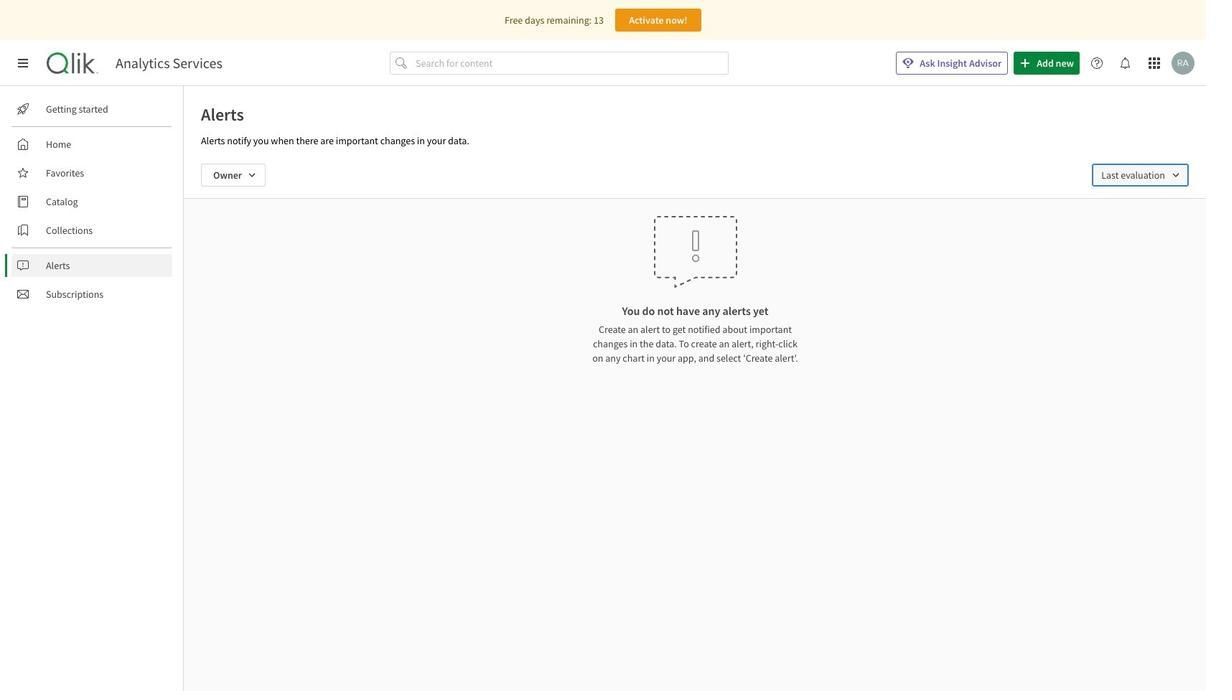 Task type: vqa. For each thing, say whether or not it's contained in the screenshot.
the "charts"
no



Task type: describe. For each thing, give the bounding box(es) containing it.
navigation pane element
[[0, 92, 183, 312]]

analytics services element
[[116, 55, 223, 72]]

ruby anderson image
[[1172, 52, 1195, 75]]

filters region
[[184, 152, 1207, 198]]



Task type: locate. For each thing, give the bounding box(es) containing it.
Search for content text field
[[413, 52, 729, 75]]

none field inside filters region
[[1093, 164, 1190, 187]]

close sidebar menu image
[[17, 57, 29, 69]]

None field
[[1093, 164, 1190, 187]]



